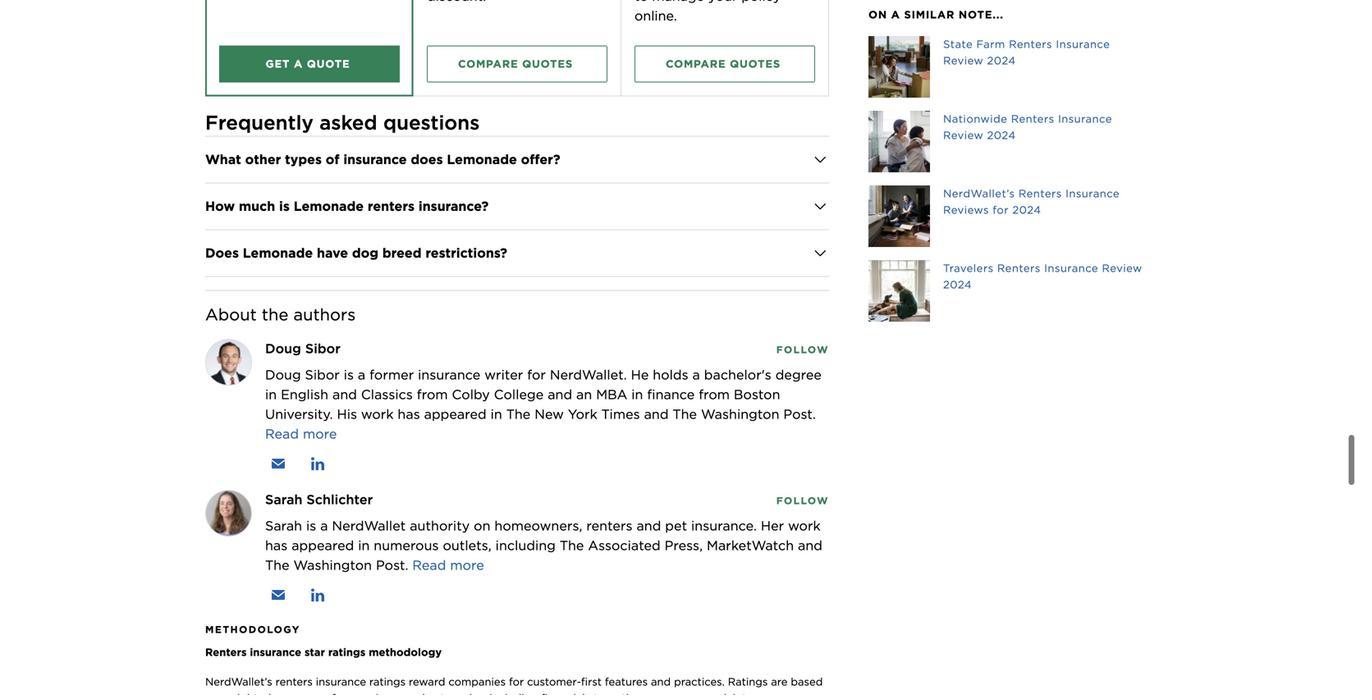 Task type: locate. For each thing, give the bounding box(es) containing it.
compare quotes link
[[427, 45, 608, 82], [635, 45, 815, 82]]

0 vertical spatial appeared
[[424, 406, 487, 422]]

2 compare from the left
[[666, 57, 726, 70]]

renters down nationwide renters insurance review 2024 link
[[1019, 187, 1062, 200]]

breed
[[383, 245, 422, 261]]

2 compare quotes from the left
[[666, 57, 781, 70]]

0 vertical spatial including
[[496, 538, 556, 554]]

for right reviews
[[993, 204, 1009, 216]]

0 horizontal spatial renters
[[276, 676, 313, 688]]

1 horizontal spatial read
[[412, 557, 446, 573]]

ratings right star
[[328, 646, 366, 659]]

0 vertical spatial follow
[[776, 344, 829, 356]]

review inside state farm renters insurance review 2024
[[943, 54, 984, 67]]

sarah schlichter
[[265, 492, 373, 508]]

1 vertical spatial follow button
[[776, 492, 829, 508]]

2 horizontal spatial renters
[[587, 518, 633, 534]]

1 vertical spatial work
[[788, 518, 821, 534]]

nerdwallet's renters insurance reviews for 2024
[[943, 187, 1120, 216]]

follow button for doug sibor is a former insurance writer for nerdwallet. he holds a bachelor's degree in english and classics from colby college and an mba in finance from boston university. his work has appeared in the new york times and the washington post.
[[776, 341, 829, 356]]

categories,
[[428, 692, 486, 695]]

1 horizontal spatial post.
[[784, 406, 816, 422]]

follow button for sarah is a nerdwallet authority on homeowners, renters and pet insurance. her work has appeared in numerous outlets, including the associated press, marketwatch and the washington post.
[[776, 492, 829, 508]]

2 quotes from the left
[[730, 57, 781, 70]]

appeared down sarah schlichter at the left bottom of the page
[[292, 538, 354, 554]]

nerdwallet's for nerdwallet's renters insurance reviews for 2024
[[943, 187, 1015, 200]]

compare
[[458, 57, 518, 70], [666, 57, 726, 70]]

about the authors
[[205, 305, 356, 325]]

2 vertical spatial review
[[1102, 262, 1143, 275]]

1 vertical spatial ratings
[[369, 676, 406, 688]]

is up his
[[344, 367, 354, 383]]

0 horizontal spatial compare quotes
[[458, 57, 573, 70]]

sarah inside sarah is a nerdwallet authority on homeowners, renters and pet insurance. her work has appeared in numerous outlets, including the associated press, marketwatch and the washington post.
[[265, 518, 302, 534]]

get a quote
[[266, 57, 350, 70]]

1 sibor from the top
[[305, 341, 341, 357]]

1 vertical spatial including
[[490, 692, 538, 695]]

1 follow button from the top
[[776, 341, 829, 356]]

from down bachelor's
[[699, 387, 730, 403]]

and left pet
[[637, 518, 661, 534]]

insurance for nationwide renters insurance review 2024
[[1058, 112, 1112, 125]]

from
[[417, 387, 448, 403], [699, 387, 730, 403]]

1 compare from the left
[[458, 57, 518, 70]]

does lemonade have dog breed restrictions?
[[205, 245, 507, 261]]

a down sarah schlichter at the left bottom of the page
[[320, 518, 328, 534]]

practices.
[[674, 676, 725, 688]]

washington down nerdwallet
[[294, 557, 372, 573]]

2 vertical spatial for
[[509, 676, 524, 688]]

renters right 'travelers'
[[998, 262, 1041, 275]]

2 sibor from the top
[[305, 367, 340, 383]]

nerdwallet
[[332, 518, 406, 534]]

quotes
[[522, 57, 573, 70], [730, 57, 781, 70]]

the
[[506, 406, 531, 422], [673, 406, 697, 422], [560, 538, 584, 554], [265, 557, 290, 573]]

including down homeowners,
[[496, 538, 556, 554]]

get a quote link
[[219, 45, 400, 82]]

sibor inside doug sibor is a former insurance writer for nerdwallet. he holds a bachelor's degree in english and classics from colby college and an mba in finance from boston university. his work has appeared in the new york times and the washington post. read more
[[305, 367, 340, 383]]

lemonade up "have" at the left of the page
[[294, 198, 364, 214]]

lemonade down much
[[243, 245, 313, 261]]

0 vertical spatial on
[[474, 518, 491, 534]]

nerdwallet's renters insurance ratings reward companies for customer-first features and practices. ratings are based on weighted averages of scores in several categories, including financial strength, consumer complaints, coverag
[[205, 676, 826, 695]]

nerdwallet's up weighted
[[205, 676, 272, 688]]

ratings
[[328, 646, 366, 659], [369, 676, 406, 688]]

similar
[[904, 8, 955, 21]]

in down college on the left bottom
[[491, 406, 502, 422]]

post. down 'numerous'
[[376, 557, 408, 573]]

sarah left schlichter
[[265, 492, 303, 508]]

a left former
[[358, 367, 366, 383]]

0 horizontal spatial ratings
[[328, 646, 366, 659]]

finance
[[647, 387, 695, 403]]

does lemonade have dog breed restrictions? button
[[205, 230, 829, 276]]

has down sarah schlichter link
[[265, 538, 288, 554]]

for up college on the left bottom
[[527, 367, 546, 383]]

sibor for doug sibor
[[305, 341, 341, 357]]

0 horizontal spatial work
[[361, 406, 394, 422]]

renters up associated
[[587, 518, 633, 534]]

on inside nerdwallet's renters insurance ratings reward companies for customer-first features and practices. ratings are based on weighted averages of scores in several categories, including financial strength, consumer complaints, coverag
[[205, 692, 219, 695]]

on
[[869, 8, 888, 21]]

1 horizontal spatial renters
[[368, 198, 415, 214]]

1 vertical spatial renters
[[587, 518, 633, 534]]

insurance inside nationwide renters insurance review 2024
[[1058, 112, 1112, 125]]

1 vertical spatial more
[[450, 557, 484, 573]]

in down he
[[632, 387, 643, 403]]

doug sibor link
[[265, 341, 341, 357]]

1 horizontal spatial nerdwallet's
[[943, 187, 1015, 200]]

nerdwallet's inside nerdwallet's renters insurance ratings reward companies for customer-first features and practices. ratings are based on weighted averages of scores in several categories, including financial strength, consumer complaints, coverag
[[205, 676, 272, 688]]

former
[[370, 367, 414, 383]]

1 vertical spatial has
[[265, 538, 288, 554]]

2024 right reviews
[[1013, 204, 1041, 216]]

washington down boston
[[701, 406, 780, 422]]

1 horizontal spatial quotes
[[730, 57, 781, 70]]

0 horizontal spatial post.
[[376, 557, 408, 573]]

2024 down nationwide
[[987, 129, 1016, 142]]

is right much
[[279, 198, 290, 214]]

offer?
[[521, 151, 560, 167]]

of right the types
[[326, 151, 340, 167]]

doug down about the authors
[[265, 341, 301, 357]]

reviews
[[943, 204, 989, 216]]

1 horizontal spatial from
[[699, 387, 730, 403]]

renters
[[1009, 38, 1053, 50], [1011, 112, 1055, 125], [1019, 187, 1062, 200], [998, 262, 1041, 275], [205, 646, 247, 659]]

1 from from the left
[[417, 387, 448, 403]]

is for a
[[344, 367, 354, 383]]

ratings
[[728, 676, 768, 688]]

is down sarah schlichter at the left bottom of the page
[[306, 518, 316, 534]]

1 vertical spatial for
[[527, 367, 546, 383]]

renters inside state farm renters insurance review 2024
[[1009, 38, 1053, 50]]

1 horizontal spatial compare quotes link
[[635, 45, 815, 82]]

is
[[279, 198, 290, 214], [344, 367, 354, 383], [306, 518, 316, 534]]

0 vertical spatial work
[[361, 406, 394, 422]]

1 horizontal spatial read more link
[[412, 557, 484, 573]]

state farm renters insurance review 2024
[[943, 38, 1110, 67]]

including inside sarah is a nerdwallet authority on homeowners, renters and pet insurance. her work has appeared in numerous outlets, including the associated press, marketwatch and the washington post.
[[496, 538, 556, 554]]

renters down state farm renters insurance review 2024 link
[[1011, 112, 1055, 125]]

0 vertical spatial for
[[993, 204, 1009, 216]]

2024 inside state farm renters insurance review 2024
[[987, 54, 1016, 67]]

travelers
[[943, 262, 994, 275]]

types
[[285, 151, 322, 167]]

nerdwallet's up reviews
[[943, 187, 1015, 200]]

2 horizontal spatial is
[[344, 367, 354, 383]]

1 horizontal spatial has
[[398, 406, 420, 422]]

insurance inside travelers renters insurance review 2024
[[1044, 262, 1099, 275]]

from left colby
[[417, 387, 448, 403]]

0 vertical spatial of
[[326, 151, 340, 167]]

0 horizontal spatial read more link
[[265, 426, 337, 442]]

has down classics at the left of page
[[398, 406, 420, 422]]

0 vertical spatial more
[[303, 426, 337, 442]]

star
[[305, 646, 325, 659]]

0 vertical spatial sibor
[[305, 341, 341, 357]]

nerdwallet's for nerdwallet's renters insurance ratings reward companies for customer-first features and practices. ratings are based on weighted averages of scores in several categories, including financial strength, consumer complaints, coverag
[[205, 676, 272, 688]]

2 horizontal spatial for
[[993, 204, 1009, 216]]

is for lemonade
[[279, 198, 290, 214]]

2 doug from the top
[[265, 367, 301, 383]]

doug up english
[[265, 367, 301, 383]]

1 vertical spatial nerdwallet's
[[205, 676, 272, 688]]

has
[[398, 406, 420, 422], [265, 538, 288, 554]]

has inside doug sibor is a former insurance writer for nerdwallet. he holds a bachelor's degree in english and classics from colby college and an mba in finance from boston university. his work has appeared in the new york times and the washington post. read more
[[398, 406, 420, 422]]

0 horizontal spatial read
[[265, 426, 299, 442]]

doug for doug sibor
[[265, 341, 301, 357]]

0 vertical spatial sarah
[[265, 492, 303, 508]]

1 vertical spatial sarah
[[265, 518, 302, 534]]

is inside doug sibor is a former insurance writer for nerdwallet. he holds a bachelor's degree in english and classics from colby college and an mba in finance from boston university. his work has appeared in the new york times and the washington post. read more
[[344, 367, 354, 383]]

0 vertical spatial follow button
[[776, 341, 829, 356]]

insurance inside nerdwallet's renters insurance ratings reward companies for customer-first features and practices. ratings are based on weighted averages of scores in several categories, including financial strength, consumer complaints, coverag
[[316, 676, 366, 688]]

renters inside dropdown button
[[368, 198, 415, 214]]

washington inside sarah is a nerdwallet authority on homeowners, renters and pet insurance. her work has appeared in numerous outlets, including the associated press, marketwatch and the washington post.
[[294, 557, 372, 573]]

insurance
[[343, 151, 407, 167], [418, 367, 481, 383], [250, 646, 301, 659], [316, 676, 366, 688]]

ratings inside nerdwallet's renters insurance ratings reward companies for customer-first features and practices. ratings are based on weighted averages of scores in several categories, including financial strength, consumer complaints, coverag
[[369, 676, 406, 688]]

follow button
[[776, 341, 829, 356], [776, 492, 829, 508]]

a inside sarah is a nerdwallet authority on homeowners, renters and pet insurance. her work has appeared in numerous outlets, including the associated press, marketwatch and the washington post.
[[320, 518, 328, 534]]

1 horizontal spatial ratings
[[369, 676, 406, 688]]

renters down what other types of insurance does lemonade offer?
[[368, 198, 415, 214]]

0 horizontal spatial for
[[509, 676, 524, 688]]

insurance?
[[419, 198, 489, 214]]

0 vertical spatial has
[[398, 406, 420, 422]]

0 horizontal spatial washington
[[294, 557, 372, 573]]

work down classics at the left of page
[[361, 406, 394, 422]]

1 horizontal spatial on
[[474, 518, 491, 534]]

insurance inside state farm renters insurance review 2024
[[1056, 38, 1110, 50]]

2 follow button from the top
[[776, 492, 829, 508]]

0 vertical spatial review
[[943, 54, 984, 67]]

including down the companies
[[490, 692, 538, 695]]

1 vertical spatial is
[[344, 367, 354, 383]]

nerdwallet's inside nerdwallet's renters insurance reviews for 2024
[[943, 187, 1015, 200]]

insurance inside nerdwallet's renters insurance reviews for 2024
[[1066, 187, 1120, 200]]

1 compare quotes from the left
[[458, 57, 573, 70]]

authors
[[293, 305, 356, 325]]

1 vertical spatial of
[[325, 692, 336, 695]]

post. down degree
[[784, 406, 816, 422]]

nerdwallet's renters insurance reviews for 2024 link
[[869, 186, 1151, 247]]

follow up her on the right bottom of the page
[[776, 495, 829, 507]]

insurance down the asked
[[343, 151, 407, 167]]

does
[[205, 245, 239, 261]]

read down university.
[[265, 426, 299, 442]]

times
[[602, 406, 640, 422]]

appeared inside doug sibor is a former insurance writer for nerdwallet. he holds a bachelor's degree in english and classics from colby college and an mba in finance from boston university. his work has appeared in the new york times and the washington post. read more
[[424, 406, 487, 422]]

renters for travelers
[[998, 262, 1041, 275]]

1 vertical spatial read more link
[[412, 557, 484, 573]]

sarah down sarah schlichter at the left bottom of the page
[[265, 518, 302, 534]]

post. inside sarah is a nerdwallet authority on homeowners, renters and pet insurance. her work has appeared in numerous outlets, including the associated press, marketwatch and the washington post.
[[376, 557, 408, 573]]

2024 inside nerdwallet's renters insurance reviews for 2024
[[1013, 204, 1041, 216]]

sarah
[[265, 492, 303, 508], [265, 518, 302, 534]]

1 vertical spatial sibor
[[305, 367, 340, 383]]

appeared inside sarah is a nerdwallet authority on homeowners, renters and pet insurance. her work has appeared in numerous outlets, including the associated press, marketwatch and the washington post.
[[292, 538, 354, 554]]

1 doug from the top
[[265, 341, 301, 357]]

compare quotes
[[458, 57, 573, 70], [666, 57, 781, 70]]

review inside travelers renters insurance review 2024
[[1102, 262, 1143, 275]]

2 follow from the top
[[776, 495, 829, 507]]

1 horizontal spatial is
[[306, 518, 316, 534]]

0 vertical spatial read more link
[[265, 426, 337, 442]]

read more link for schlichter
[[412, 557, 484, 573]]

0 vertical spatial is
[[279, 198, 290, 214]]

averages
[[274, 692, 322, 695]]

0 vertical spatial nerdwallet's
[[943, 187, 1015, 200]]

sibor up english
[[305, 367, 340, 383]]

of left scores
[[325, 692, 336, 695]]

appeared down colby
[[424, 406, 487, 422]]

follow for sarah is a nerdwallet authority on homeowners, renters and pet insurance. her work has appeared in numerous outlets, including the associated press, marketwatch and the washington post.
[[776, 495, 829, 507]]

more down outlets,
[[450, 557, 484, 573]]

1 sarah from the top
[[265, 492, 303, 508]]

sarah for sarah is a nerdwallet authority on homeowners, renters and pet insurance. her work has appeared in numerous outlets, including the associated press, marketwatch and the washington post.
[[265, 518, 302, 534]]

based
[[791, 676, 823, 688]]

on left weighted
[[205, 692, 219, 695]]

insurance up scores
[[316, 676, 366, 688]]

and up consumer
[[651, 676, 671, 688]]

have
[[317, 245, 348, 261]]

follow up degree
[[776, 344, 829, 356]]

1 vertical spatial review
[[943, 129, 984, 142]]

sibor
[[305, 341, 341, 357], [305, 367, 340, 383]]

1 vertical spatial follow
[[776, 495, 829, 507]]

review for nationwide renters insurance review 2024
[[943, 129, 984, 142]]

0 vertical spatial ratings
[[328, 646, 366, 659]]

2024 down the farm
[[987, 54, 1016, 67]]

renters inside nationwide renters insurance review 2024
[[1011, 112, 1055, 125]]

1 horizontal spatial for
[[527, 367, 546, 383]]

1 vertical spatial post.
[[376, 557, 408, 573]]

0 vertical spatial post.
[[784, 406, 816, 422]]

doug sibor image
[[206, 340, 251, 385]]

read
[[265, 426, 299, 442], [412, 557, 446, 573]]

renters right the farm
[[1009, 38, 1053, 50]]

1 vertical spatial doug
[[265, 367, 301, 383]]

writer
[[485, 367, 523, 383]]

1 quotes from the left
[[522, 57, 573, 70]]

travelers renters insurance review 2024 link
[[869, 260, 1151, 322]]

ratings for methodology
[[328, 646, 366, 659]]

0 vertical spatial washington
[[701, 406, 780, 422]]

2024 down 'travelers'
[[943, 278, 972, 291]]

read more link down outlets,
[[412, 557, 484, 573]]

of inside nerdwallet's renters insurance ratings reward companies for customer-first features and practices. ratings are based on weighted averages of scores in several categories, including financial strength, consumer complaints, coverag
[[325, 692, 336, 695]]

0 vertical spatial renters
[[368, 198, 415, 214]]

and up his
[[333, 387, 357, 403]]

is inside dropdown button
[[279, 198, 290, 214]]

much
[[239, 198, 275, 214]]

read more link for sibor
[[265, 426, 337, 442]]

of inside dropdown button
[[326, 151, 340, 167]]

0 vertical spatial doug
[[265, 341, 301, 357]]

on up outlets,
[[474, 518, 491, 534]]

read down 'numerous'
[[412, 557, 446, 573]]

1 vertical spatial washington
[[294, 557, 372, 573]]

1 vertical spatial on
[[205, 692, 219, 695]]

lemonade up 'insurance?'
[[447, 151, 517, 167]]

1 vertical spatial read
[[412, 557, 446, 573]]

renters inside nerdwallet's renters insurance reviews for 2024
[[1019, 187, 1062, 200]]

the down homeowners,
[[560, 538, 584, 554]]

insurance inside dropdown button
[[343, 151, 407, 167]]

1 vertical spatial appeared
[[292, 538, 354, 554]]

for left 'customer-'
[[509, 676, 524, 688]]

1 horizontal spatial washington
[[701, 406, 780, 422]]

renters inside travelers renters insurance review 2024
[[998, 262, 1041, 275]]

1 horizontal spatial compare quotes
[[666, 57, 781, 70]]

work right her on the right bottom of the page
[[788, 518, 821, 534]]

has inside sarah is a nerdwallet authority on homeowners, renters and pet insurance. her work has appeared in numerous outlets, including the associated press, marketwatch and the washington post.
[[265, 538, 288, 554]]

read more link down university.
[[265, 426, 337, 442]]

1 horizontal spatial appeared
[[424, 406, 487, 422]]

0 horizontal spatial more
[[303, 426, 337, 442]]

sibor down authors
[[305, 341, 341, 357]]

renters up averages
[[276, 676, 313, 688]]

sibor for doug sibor is a former insurance writer for nerdwallet. he holds a bachelor's degree in english and classics from colby college and an mba in finance from boston university. his work has appeared in the new york times and the washington post. read more
[[305, 367, 340, 383]]

2 vertical spatial renters
[[276, 676, 313, 688]]

is inside sarah is a nerdwallet authority on homeowners, renters and pet insurance. her work has appeared in numerous outlets, including the associated press, marketwatch and the washington post.
[[306, 518, 316, 534]]

washington
[[701, 406, 780, 422], [294, 557, 372, 573]]

1 horizontal spatial work
[[788, 518, 821, 534]]

read more
[[412, 557, 484, 573]]

0 horizontal spatial compare quotes link
[[427, 45, 608, 82]]

insurance
[[1056, 38, 1110, 50], [1058, 112, 1112, 125], [1066, 187, 1120, 200], [1044, 262, 1099, 275]]

0 horizontal spatial compare
[[458, 57, 518, 70]]

0 vertical spatial lemonade
[[447, 151, 517, 167]]

follow button up her on the right bottom of the page
[[776, 492, 829, 508]]

0 horizontal spatial nerdwallet's
[[205, 676, 272, 688]]

of
[[326, 151, 340, 167], [325, 692, 336, 695]]

2 vertical spatial is
[[306, 518, 316, 534]]

0 horizontal spatial has
[[265, 538, 288, 554]]

his
[[337, 406, 357, 422]]

marketwatch
[[707, 538, 794, 554]]

more inside doug sibor is a former insurance writer for nerdwallet. he holds a bachelor's degree in english and classics from colby college and an mba in finance from boston university. his work has appeared in the new york times and the washington post. read more
[[303, 426, 337, 442]]

0 horizontal spatial is
[[279, 198, 290, 214]]

doug inside doug sibor is a former insurance writer for nerdwallet. he holds a bachelor's degree in english and classics from colby college and an mba in finance from boston university. his work has appeared in the new york times and the washington post. read more
[[265, 367, 301, 383]]

2 sarah from the top
[[265, 518, 302, 534]]

how
[[205, 198, 235, 214]]

0 horizontal spatial on
[[205, 692, 219, 695]]

ratings up "several" on the left bottom
[[369, 676, 406, 688]]

follow button up degree
[[776, 341, 829, 356]]

0 horizontal spatial from
[[417, 387, 448, 403]]

for
[[993, 204, 1009, 216], [527, 367, 546, 383], [509, 676, 524, 688]]

0 horizontal spatial quotes
[[522, 57, 573, 70]]

in down nerdwallet
[[358, 538, 370, 554]]

more down university.
[[303, 426, 337, 442]]

1 follow from the top
[[776, 344, 829, 356]]

insurance up colby
[[418, 367, 481, 383]]

in right scores
[[376, 692, 385, 695]]

in
[[265, 387, 277, 403], [632, 387, 643, 403], [491, 406, 502, 422], [358, 538, 370, 554], [376, 692, 385, 695]]

numerous
[[374, 538, 439, 554]]

on a similar note...
[[869, 8, 1004, 21]]

review inside nationwide renters insurance review 2024
[[943, 129, 984, 142]]

weighted
[[222, 692, 271, 695]]

outlets,
[[443, 538, 492, 554]]

in left english
[[265, 387, 277, 403]]

0 vertical spatial read
[[265, 426, 299, 442]]

1 horizontal spatial compare
[[666, 57, 726, 70]]

0 horizontal spatial appeared
[[292, 538, 354, 554]]



Task type: vqa. For each thing, say whether or not it's contained in the screenshot.
To in the upgrade your account to earn rewards
no



Task type: describe. For each thing, give the bounding box(es) containing it.
boston
[[734, 387, 780, 403]]

follow for doug sibor is a former insurance writer for nerdwallet. he holds a bachelor's degree in english and classics from colby college and an mba in finance from boston university. his work has appeared in the new york times and the washington post.
[[776, 344, 829, 356]]

what other types of insurance does lemonade offer? button
[[205, 137, 829, 183]]

nerdwallet.
[[550, 367, 627, 383]]

about the authors element
[[205, 290, 829, 608]]

university.
[[265, 406, 333, 422]]

note...
[[959, 8, 1004, 21]]

associated
[[588, 538, 661, 554]]

reward
[[409, 676, 445, 688]]

insurance down methodology
[[250, 646, 301, 659]]

doug for doug sibor is a former insurance writer for nerdwallet. he holds a bachelor's degree in english and classics from colby college and an mba in finance from boston university. his work has appeared in the new york times and the washington post. read more
[[265, 367, 301, 383]]

farm
[[977, 38, 1006, 50]]

a right get
[[294, 57, 303, 70]]

work inside sarah is a nerdwallet authority on homeowners, renters and pet insurance. her work has appeared in numerous outlets, including the associated press, marketwatch and the washington post.
[[788, 518, 821, 534]]

renters inside sarah is a nerdwallet authority on homeowners, renters and pet insurance. her work has appeared in numerous outlets, including the associated press, marketwatch and the washington post.
[[587, 518, 633, 534]]

in inside sarah is a nerdwallet authority on homeowners, renters and pet insurance. her work has appeared in numerous outlets, including the associated press, marketwatch and the washington post.
[[358, 538, 370, 554]]

read inside doug sibor is a former insurance writer for nerdwallet. he holds a bachelor's degree in english and classics from colby college and an mba in finance from boston university. his work has appeared in the new york times and the washington post. read more
[[265, 426, 299, 442]]

renters inside nerdwallet's renters insurance ratings reward companies for customer-first features and practices. ratings are based on weighted averages of scores in several categories, including financial strength, consumer complaints, coverag
[[276, 676, 313, 688]]

does
[[411, 151, 443, 167]]

he
[[631, 367, 649, 383]]

colby
[[452, 387, 490, 403]]

state
[[943, 38, 973, 50]]

2 compare quotes link from the left
[[635, 45, 815, 82]]

2 from from the left
[[699, 387, 730, 403]]

press,
[[665, 538, 703, 554]]

are
[[771, 676, 788, 688]]

and down the finance
[[644, 406, 669, 422]]

complaints,
[[694, 692, 755, 695]]

and up new
[[548, 387, 572, 403]]

for inside nerdwallet's renters insurance reviews for 2024
[[993, 204, 1009, 216]]

an
[[576, 387, 592, 403]]

homeowners,
[[495, 518, 583, 534]]

the down the finance
[[673, 406, 697, 422]]

2024 inside travelers renters insurance review 2024
[[943, 278, 972, 291]]

2024 inside nationwide renters insurance review 2024
[[987, 129, 1016, 142]]

nationwide renters insurance review 2024 link
[[869, 111, 1151, 172]]

financial
[[541, 692, 585, 695]]

schlichter
[[307, 492, 373, 508]]

1 vertical spatial lemonade
[[294, 198, 364, 214]]

methodology
[[205, 624, 300, 636]]

renters for nerdwallet's
[[1019, 187, 1062, 200]]

dog
[[352, 245, 379, 261]]

several
[[388, 692, 425, 695]]

college
[[494, 387, 544, 403]]

frequently
[[205, 111, 314, 134]]

features
[[605, 676, 648, 688]]

travelers renters insurance review 2024
[[943, 262, 1143, 291]]

companies
[[449, 676, 506, 688]]

other
[[245, 151, 281, 167]]

york
[[568, 406, 598, 422]]

how much is lemonade renters insurance?
[[205, 198, 489, 214]]

insurance for travelers renters insurance review 2024
[[1044, 262, 1099, 275]]

nationwide renters insurance review 2024
[[943, 112, 1112, 142]]

doug sibor is a former insurance writer for nerdwallet. he holds a bachelor's degree in english and classics from colby college and an mba in finance from boston university. his work has appeared in the new york times and the washington post. read more
[[265, 367, 822, 442]]

and inside nerdwallet's renters insurance ratings reward companies for customer-first features and practices. ratings are based on weighted averages of scores in several categories, including financial strength, consumer complaints, coverag
[[651, 676, 671, 688]]

sarah for sarah schlichter
[[265, 492, 303, 508]]

2 vertical spatial lemonade
[[243, 245, 313, 261]]

work inside doug sibor is a former insurance writer for nerdwallet. he holds a bachelor's degree in english and classics from colby college and an mba in finance from boston university. his work has appeared in the new york times and the washington post. read more
[[361, 406, 394, 422]]

insurance.
[[691, 518, 757, 534]]

the
[[262, 305, 288, 325]]

on inside sarah is a nerdwallet authority on homeowners, renters and pet insurance. her work has appeared in numerous outlets, including the associated press, marketwatch and the washington post.
[[474, 518, 491, 534]]

first
[[581, 676, 602, 688]]

get
[[266, 57, 290, 70]]

quote
[[307, 57, 350, 70]]

the up methodology
[[265, 557, 290, 573]]

what other types of insurance does lemonade offer?
[[205, 151, 560, 167]]

customer-
[[527, 676, 581, 688]]

a right holds
[[693, 367, 700, 383]]

renters down methodology
[[205, 646, 247, 659]]

degree
[[776, 367, 822, 383]]

state farm renters insurance review 2024 link
[[869, 36, 1151, 98]]

sarah is a nerdwallet authority on homeowners, renters and pet insurance. her work has appeared in numerous outlets, including the associated press, marketwatch and the washington post.
[[265, 518, 823, 573]]

review for travelers renters insurance review 2024
[[1102, 262, 1143, 275]]

pet
[[665, 518, 687, 534]]

ratings for reward
[[369, 676, 406, 688]]

questions
[[383, 111, 480, 134]]

for inside nerdwallet's renters insurance ratings reward companies for customer-first features and practices. ratings are based on weighted averages of scores in several categories, including financial strength, consumer complaints, coverag
[[509, 676, 524, 688]]

washington inside doug sibor is a former insurance writer for nerdwallet. he holds a bachelor's degree in english and classics from colby college and an mba in finance from boston university. his work has appeared in the new york times and the washington post. read more
[[701, 406, 780, 422]]

renters for nationwide
[[1011, 112, 1055, 125]]

english
[[281, 387, 329, 403]]

strength,
[[588, 692, 635, 695]]

a right on
[[891, 8, 900, 21]]

methodology
[[369, 646, 442, 659]]

sarah schlichter link
[[265, 492, 373, 508]]

insurance for nerdwallet's renters insurance reviews for 2024
[[1066, 187, 1120, 200]]

asked
[[320, 111, 377, 134]]

and right marketwatch
[[798, 538, 823, 554]]

new
[[535, 406, 564, 422]]

classics
[[361, 387, 413, 403]]

sarah schlichter image
[[206, 491, 251, 536]]

bachelor's
[[704, 367, 772, 383]]

in inside nerdwallet's renters insurance ratings reward companies for customer-first features and practices. ratings are based on weighted averages of scores in several categories, including financial strength, consumer complaints, coverag
[[376, 692, 385, 695]]

including inside nerdwallet's renters insurance ratings reward companies for customer-first features and practices. ratings are based on weighted averages of scores in several categories, including financial strength, consumer complaints, coverag
[[490, 692, 538, 695]]

authority
[[410, 518, 470, 534]]

the down college on the left bottom
[[506, 406, 531, 422]]

how much is lemonade renters insurance? button
[[205, 183, 829, 229]]

nationwide
[[943, 112, 1008, 125]]

consumer
[[639, 692, 691, 695]]

doug sibor
[[265, 341, 341, 357]]

restrictions?
[[426, 245, 507, 261]]

renters insurance star ratings methodology
[[205, 646, 442, 659]]

post. inside doug sibor is a former insurance writer for nerdwallet. he holds a bachelor's degree in english and classics from colby college and an mba in finance from boston university. his work has appeared in the new york times and the washington post. read more
[[784, 406, 816, 422]]

1 horizontal spatial more
[[450, 557, 484, 573]]

for inside doug sibor is a former insurance writer for nerdwallet. he holds a bachelor's degree in english and classics from colby college and an mba in finance from boston university. his work has appeared in the new york times and the washington post. read more
[[527, 367, 546, 383]]

about
[[205, 305, 257, 325]]

1 compare quotes link from the left
[[427, 45, 608, 82]]

scores
[[339, 692, 373, 695]]

her
[[761, 518, 784, 534]]

frequently asked questions
[[205, 111, 480, 134]]

insurance inside doug sibor is a former insurance writer for nerdwallet. he holds a bachelor's degree in english and classics from colby college and an mba in finance from boston university. his work has appeared in the new york times and the washington post. read more
[[418, 367, 481, 383]]

what
[[205, 151, 241, 167]]



